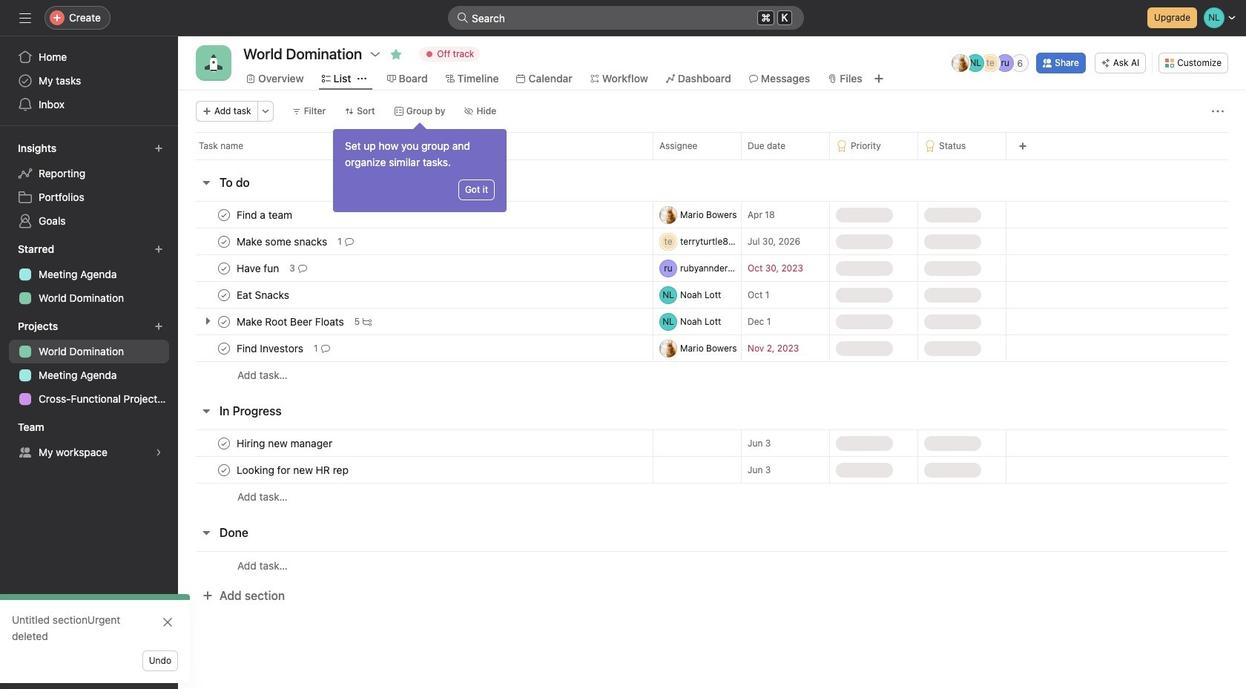 Task type: describe. For each thing, give the bounding box(es) containing it.
show options image
[[370, 48, 382, 60]]

find a team cell
[[178, 201, 653, 228]]

collapse task list for this group image
[[200, 177, 212, 188]]

mark complete image for mark complete option in the the hiring new manager cell
[[215, 434, 233, 452]]

mark complete image for mark complete checkbox inside find investors cell
[[215, 339, 233, 357]]

task name text field for eat snacks cell
[[234, 287, 294, 302]]

mark complete checkbox for the looking for new hr rep cell
[[215, 461, 233, 479]]

task name text field inside make root beer floats cell
[[234, 314, 349, 329]]

task name text field for mark complete checkbox in the looking for new hr rep cell
[[234, 463, 353, 477]]

1 comment image for task name text field within the make some snacks cell
[[345, 237, 354, 246]]

tab actions image
[[357, 74, 366, 83]]

close image
[[162, 616, 174, 628]]

teams element
[[0, 414, 178, 467]]

mark complete checkbox for eat snacks cell
[[215, 286, 233, 304]]

2 collapse task list for this group image from the top
[[200, 527, 212, 539]]

task name text field for find a team cell
[[234, 207, 297, 222]]

header in progress tree grid
[[178, 430, 1246, 510]]

mark complete checkbox for find a team cell
[[215, 206, 233, 224]]

task name text field for mark complete option in the the hiring new manager cell
[[234, 436, 337, 451]]

more actions image
[[261, 107, 270, 116]]

have fun cell
[[178, 254, 653, 282]]

expand subtask list for the task make root beer floats image
[[202, 315, 214, 327]]

Search tasks, projects, and more text field
[[448, 6, 804, 30]]

task name text field for mark complete checkbox inside find investors cell
[[234, 341, 308, 356]]

hiring new manager cell
[[178, 430, 653, 457]]

mark complete image for mark complete option inside make some snacks cell
[[215, 233, 233, 250]]

hide sidebar image
[[19, 12, 31, 24]]

mark complete image for mark complete option inside the eat snacks cell
[[215, 286, 233, 304]]

more actions image
[[1212, 105, 1224, 117]]

mark complete checkbox for the hiring new manager cell
[[215, 434, 233, 452]]

prominent image
[[457, 12, 469, 24]]

new insights image
[[154, 144, 163, 153]]

eat snacks cell
[[178, 281, 653, 309]]



Task type: locate. For each thing, give the bounding box(es) containing it.
mark complete checkbox for the have fun cell
[[215, 259, 233, 277]]

task name text field inside the looking for new hr rep cell
[[234, 463, 353, 477]]

1 vertical spatial 1 comment image
[[321, 344, 330, 353]]

header to do tree grid
[[178, 201, 1246, 389]]

1 collapse task list for this group image from the top
[[200, 405, 212, 417]]

1 comment image
[[345, 237, 354, 246], [321, 344, 330, 353]]

None field
[[448, 6, 804, 30]]

insights element
[[0, 135, 178, 236]]

make some snacks cell
[[178, 228, 653, 255]]

1 comment image inside make some snacks cell
[[345, 237, 354, 246]]

1 vertical spatial collapse task list for this group image
[[200, 527, 212, 539]]

mark complete checkbox inside the looking for new hr rep cell
[[215, 461, 233, 479]]

mark complete image inside make some snacks cell
[[215, 233, 233, 250]]

find investors cell
[[178, 335, 653, 362]]

Task name text field
[[234, 207, 297, 222], [234, 287, 294, 302]]

0 vertical spatial collapse task list for this group image
[[200, 405, 212, 417]]

collapse task list for this group image
[[200, 405, 212, 417], [200, 527, 212, 539]]

2 mark complete checkbox from the top
[[215, 313, 233, 330]]

6 mark complete image from the top
[[215, 339, 233, 357]]

0 vertical spatial 1 comment image
[[345, 237, 354, 246]]

2 task name text field from the top
[[234, 261, 284, 276]]

4 mark complete checkbox from the top
[[215, 461, 233, 479]]

mark complete image
[[215, 206, 233, 224], [215, 233, 233, 250], [215, 259, 233, 277], [215, 286, 233, 304], [215, 313, 233, 330], [215, 339, 233, 357], [215, 434, 233, 452], [215, 461, 233, 479]]

task name text field inside find investors cell
[[234, 341, 308, 356]]

starred element
[[0, 236, 178, 313]]

mark complete checkbox for find investors cell
[[215, 339, 233, 357]]

Task name text field
[[234, 234, 332, 249], [234, 261, 284, 276], [234, 314, 349, 329], [234, 341, 308, 356], [234, 436, 337, 451], [234, 463, 353, 477]]

5 task name text field from the top
[[234, 436, 337, 451]]

2 mark complete checkbox from the top
[[215, 259, 233, 277]]

global element
[[0, 36, 178, 125]]

3 comments image
[[298, 264, 307, 273]]

mark complete checkbox inside eat snacks cell
[[215, 286, 233, 304]]

4 mark complete checkbox from the top
[[215, 434, 233, 452]]

mark complete image inside the have fun cell
[[215, 259, 233, 277]]

8 mark complete image from the top
[[215, 461, 233, 479]]

task name text field inside make some snacks cell
[[234, 234, 332, 249]]

projects element
[[0, 313, 178, 414]]

2 mark complete image from the top
[[215, 233, 233, 250]]

new project or portfolio image
[[154, 322, 163, 331]]

1 horizontal spatial 1 comment image
[[345, 237, 354, 246]]

mark complete image for mark complete option inside the the have fun cell
[[215, 259, 233, 277]]

task name text field inside find a team cell
[[234, 207, 297, 222]]

3 mark complete checkbox from the top
[[215, 339, 233, 357]]

task name text field inside the have fun cell
[[234, 261, 284, 276]]

add items to starred image
[[154, 245, 163, 254]]

3 mark complete image from the top
[[215, 259, 233, 277]]

rocket image
[[205, 54, 223, 72]]

mark complete image inside find a team cell
[[215, 206, 233, 224]]

mark complete checkbox inside find a team cell
[[215, 206, 233, 224]]

1 mark complete checkbox from the top
[[215, 233, 233, 250]]

mark complete checkbox inside the have fun cell
[[215, 259, 233, 277]]

mark complete checkbox inside the hiring new manager cell
[[215, 434, 233, 452]]

3 task name text field from the top
[[234, 314, 349, 329]]

mark complete checkbox inside find investors cell
[[215, 339, 233, 357]]

7 mark complete image from the top
[[215, 434, 233, 452]]

0 horizontal spatial 1 comment image
[[321, 344, 330, 353]]

6 task name text field from the top
[[234, 463, 353, 477]]

4 task name text field from the top
[[234, 341, 308, 356]]

mark complete checkbox inside make root beer floats cell
[[215, 313, 233, 330]]

mark complete image inside find investors cell
[[215, 339, 233, 357]]

add field image
[[1019, 142, 1027, 151]]

task name text field inside the hiring new manager cell
[[234, 436, 337, 451]]

1 mark complete image from the top
[[215, 206, 233, 224]]

mark complete image inside eat snacks cell
[[215, 286, 233, 304]]

Mark complete checkbox
[[215, 233, 233, 250], [215, 259, 233, 277], [215, 286, 233, 304], [215, 434, 233, 452]]

5 mark complete image from the top
[[215, 313, 233, 330]]

mark complete image inside the hiring new manager cell
[[215, 434, 233, 452]]

see details, my workspace image
[[154, 448, 163, 457]]

1 comment image inside find investors cell
[[321, 344, 330, 353]]

1 task name text field from the top
[[234, 234, 332, 249]]

mark complete image for mark complete checkbox in make root beer floats cell
[[215, 313, 233, 330]]

task name text field for mark complete option inside the the have fun cell
[[234, 261, 284, 276]]

1 mark complete checkbox from the top
[[215, 206, 233, 224]]

mark complete image for mark complete checkbox inside find a team cell
[[215, 206, 233, 224]]

add tab image
[[873, 73, 885, 85]]

0 vertical spatial task name text field
[[234, 207, 297, 222]]

make root beer floats cell
[[178, 308, 653, 335]]

mark complete image inside the looking for new hr rep cell
[[215, 461, 233, 479]]

1 task name text field from the top
[[234, 207, 297, 222]]

mark complete checkbox for make some snacks cell
[[215, 233, 233, 250]]

Mark complete checkbox
[[215, 206, 233, 224], [215, 313, 233, 330], [215, 339, 233, 357], [215, 461, 233, 479]]

1 comment image for task name text field inside the find investors cell
[[321, 344, 330, 353]]

mark complete image for mark complete checkbox in the looking for new hr rep cell
[[215, 461, 233, 479]]

5 subtasks image
[[363, 317, 372, 326]]

1 vertical spatial task name text field
[[234, 287, 294, 302]]

mark complete checkbox inside make some snacks cell
[[215, 233, 233, 250]]

2 task name text field from the top
[[234, 287, 294, 302]]

task name text field for mark complete option inside make some snacks cell
[[234, 234, 332, 249]]

row
[[178, 132, 1246, 159], [196, 159, 1228, 160], [178, 201, 1246, 228], [178, 228, 1246, 255], [178, 254, 1246, 282], [178, 281, 1246, 309], [178, 308, 1246, 335], [178, 335, 1246, 362], [178, 361, 1246, 389], [178, 430, 1246, 457], [178, 456, 1246, 484], [178, 483, 1246, 510], [178, 551, 1246, 579]]

tooltip
[[333, 125, 507, 212]]

3 mark complete checkbox from the top
[[215, 286, 233, 304]]

4 mark complete image from the top
[[215, 286, 233, 304]]

remove from starred image
[[390, 48, 402, 60]]

looking for new hr rep cell
[[178, 456, 653, 484]]

task name text field inside eat snacks cell
[[234, 287, 294, 302]]



Task type: vqa. For each thing, say whether or not it's contained in the screenshot.
starred element
yes



